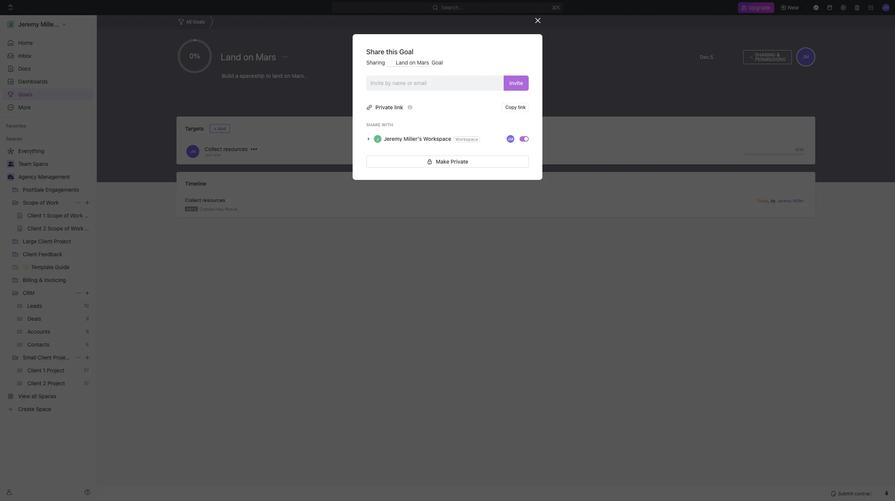 Task type: vqa. For each thing, say whether or not it's contained in the screenshot.
top All
no



Task type: locate. For each thing, give the bounding box(es) containing it.
private
[[375, 104, 393, 110], [451, 158, 468, 165]]

0 horizontal spatial mars
[[256, 51, 276, 62]]

goal up invite by name or email text field
[[432, 59, 443, 66]]

on down share this goal
[[409, 59, 416, 66]]

resources up note created key result
[[202, 197, 225, 203]]

private link
[[375, 104, 403, 110]]

all goals link
[[177, 17, 207, 27]]

goals
[[18, 91, 32, 98]]

new button
[[777, 2, 804, 14]]

sidebar navigation
[[0, 15, 97, 501]]

tree containing agency management
[[3, 145, 93, 415]]

today
[[757, 198, 768, 203]]

1 share from the top
[[366, 48, 384, 56]]

share with
[[366, 122, 393, 127]]

share left with
[[366, 122, 381, 127]]

inbox link
[[3, 50, 93, 62]]

today , by jeremy miller
[[757, 198, 804, 203]]

docs link
[[3, 63, 93, 75]]

share for share with
[[366, 122, 381, 127]]

collect resources up 'created'
[[185, 197, 225, 203]]

workspace up make
[[423, 135, 451, 142]]

,
[[768, 198, 770, 203]]

miller's
[[404, 135, 422, 142]]

sharing
[[755, 52, 775, 58], [366, 59, 386, 66]]

now
[[214, 153, 221, 157]]

0 horizontal spatial on
[[243, 51, 254, 62]]

resources
[[223, 146, 248, 152], [202, 197, 225, 203]]

land down this
[[396, 59, 408, 66]]

a
[[235, 72, 238, 79]]

sharing down share this goal
[[366, 59, 386, 66]]

link up jeremy miller's workspace
[[394, 104, 403, 110]]

on right land
[[284, 72, 290, 79]]

jeremy right by
[[777, 198, 792, 203]]

timeline
[[185, 180, 206, 187]]

1 horizontal spatial sharing
[[755, 52, 775, 58]]

collect up note at the left of the page
[[185, 197, 201, 203]]

sharing for sharing
[[366, 59, 386, 66]]

&
[[777, 52, 780, 58]]

+ add
[[214, 126, 226, 131]]

agency management link
[[18, 171, 92, 183]]

collect resources up now in the left of the page
[[205, 146, 248, 152]]

jeremy down with
[[384, 135, 402, 142]]

land up build
[[221, 51, 241, 62]]

0 vertical spatial resources
[[223, 146, 248, 152]]

dashboards
[[18, 78, 48, 85]]

on
[[243, 51, 254, 62], [409, 59, 416, 66], [284, 72, 290, 79]]

1 horizontal spatial land on mars
[[394, 59, 430, 66]]

1 vertical spatial sharing
[[366, 59, 386, 66]]

on up the spaceship
[[243, 51, 254, 62]]

management
[[38, 173, 70, 180]]

resources down add
[[223, 146, 248, 152]]

link right "copy" at the right of the page
[[518, 104, 526, 110]]

⌘k
[[552, 4, 560, 11]]

1 vertical spatial share
[[366, 122, 381, 127]]

1 horizontal spatial collect
[[205, 146, 222, 152]]

work
[[46, 199, 59, 206]]

0 vertical spatial sharing
[[755, 52, 775, 58]]

1 horizontal spatial link
[[518, 104, 526, 110]]

share this goal
[[366, 48, 413, 56]]

0 horizontal spatial workspace
[[423, 135, 451, 142]]

miller
[[793, 198, 804, 203]]

link
[[394, 104, 403, 110], [518, 104, 526, 110]]

of
[[40, 199, 45, 206]]

0 vertical spatial share
[[366, 48, 384, 56]]

goals link
[[3, 88, 93, 101]]

1 vertical spatial collect
[[185, 197, 201, 203]]

1 vertical spatial goal
[[432, 59, 443, 66]]

this
[[386, 48, 398, 56]]

favorites
[[6, 123, 26, 129]]

share
[[366, 48, 384, 56], [366, 122, 381, 127]]

land on mars up the spaceship
[[221, 51, 278, 62]]

dashboards link
[[3, 76, 93, 88]]

1 horizontal spatial workspace
[[455, 137, 478, 142]]

land on mars
[[221, 51, 278, 62], [394, 59, 430, 66]]

link for private link
[[394, 104, 403, 110]]

just now
[[205, 153, 221, 157]]

sharing inside sharing & permissions
[[755, 52, 775, 58]]

1 horizontal spatial goal
[[432, 59, 443, 66]]

targets
[[185, 125, 204, 132]]

by
[[771, 198, 776, 203]]

with
[[382, 122, 393, 127]]

land on mars down this
[[394, 59, 430, 66]]

tree
[[3, 145, 93, 415]]

0 vertical spatial goal
[[399, 48, 413, 56]]

sharing left &
[[755, 52, 775, 58]]

0 horizontal spatial link
[[394, 104, 403, 110]]

2 share from the top
[[366, 122, 381, 127]]

goal right this
[[399, 48, 413, 56]]

goal
[[399, 48, 413, 56], [432, 59, 443, 66]]

private up with
[[375, 104, 393, 110]]

0 horizontal spatial collect
[[185, 197, 201, 203]]

build
[[222, 72, 234, 79]]

private right make
[[451, 158, 468, 165]]

sharing & permissions
[[755, 52, 786, 62]]

note created key result
[[186, 206, 237, 211]]

1 horizontal spatial jeremy
[[777, 198, 792, 203]]

add
[[218, 126, 226, 131]]

0 horizontal spatial land
[[221, 51, 241, 62]]

result
[[225, 206, 237, 211]]

mars
[[256, 51, 276, 62], [417, 59, 429, 66]]

0 horizontal spatial jeremy
[[384, 135, 402, 142]]

search...
[[441, 4, 463, 11]]

to
[[266, 72, 271, 79]]

crm link
[[23, 287, 72, 299]]

1 horizontal spatial mars
[[417, 59, 429, 66]]

mars up invite by name or email text field
[[417, 59, 429, 66]]

0 horizontal spatial sharing
[[366, 59, 386, 66]]

collect up just now
[[205, 146, 222, 152]]

just
[[205, 153, 212, 157]]

collect
[[205, 146, 222, 152], [185, 197, 201, 203]]

build a spaceship to land on mars.
[[222, 72, 306, 79]]

land
[[221, 51, 241, 62], [396, 59, 408, 66]]

mars up build a spaceship to land on mars.
[[256, 51, 276, 62]]

workspace up make private
[[455, 137, 478, 142]]

permissions
[[755, 56, 786, 62]]

inbox
[[18, 52, 32, 59]]

scope of work link
[[23, 197, 72, 209]]

1 horizontal spatial private
[[451, 158, 468, 165]]

0 horizontal spatial land on mars
[[221, 51, 278, 62]]

share left this
[[366, 48, 384, 56]]

workspace
[[423, 135, 451, 142], [455, 137, 478, 142]]

0 vertical spatial private
[[375, 104, 393, 110]]

1 vertical spatial jeremy
[[777, 198, 792, 203]]

collect resources
[[205, 146, 248, 152], [185, 197, 225, 203]]

invite
[[509, 80, 523, 86]]

jeremy
[[384, 135, 402, 142], [777, 198, 792, 203]]



Task type: describe. For each thing, give the bounding box(es) containing it.
1 horizontal spatial on
[[284, 72, 290, 79]]

home
[[18, 39, 33, 46]]

0/10
[[795, 147, 804, 152]]

jeremy miller's workspace
[[384, 135, 451, 142]]

copy
[[505, 104, 517, 110]]

business time image
[[8, 175, 13, 179]]

0 vertical spatial collect
[[205, 146, 222, 152]]

note
[[186, 207, 196, 211]]

spaceship
[[240, 72, 265, 79]]

link for copy link
[[518, 104, 526, 110]]

projects
[[53, 354, 73, 361]]

0 vertical spatial collect resources
[[205, 146, 248, 152]]

agency
[[18, 173, 37, 180]]

crm
[[23, 290, 35, 296]]

make private
[[436, 158, 468, 165]]

key
[[217, 206, 224, 211]]

small
[[23, 354, 36, 361]]

mars.
[[292, 72, 306, 79]]

copy link
[[505, 104, 526, 110]]

favorites button
[[3, 121, 29, 131]]

0 horizontal spatial goal
[[399, 48, 413, 56]]

make
[[436, 158, 449, 165]]

share for share this goal
[[366, 48, 384, 56]]

sharing for sharing & permissions
[[755, 52, 775, 58]]

1 vertical spatial collect resources
[[185, 197, 225, 203]]

upgrade
[[749, 4, 770, 11]]

2 horizontal spatial on
[[409, 59, 416, 66]]

spaces
[[6, 136, 22, 142]]

agency management
[[18, 173, 70, 180]]

all goals
[[186, 19, 205, 24]]

small client projects
[[23, 354, 73, 361]]

Invite by name or email text field
[[370, 77, 501, 89]]

tree inside sidebar navigation
[[3, 145, 93, 415]]

scope of work
[[23, 199, 59, 206]]

j
[[377, 136, 379, 141]]

upgrade link
[[738, 2, 774, 13]]

1 vertical spatial private
[[451, 158, 468, 165]]

land
[[272, 72, 283, 79]]

1 horizontal spatial land
[[396, 59, 408, 66]]

home link
[[3, 37, 93, 49]]

small client projects link
[[23, 351, 73, 364]]

0 vertical spatial jeremy
[[384, 135, 402, 142]]

jm
[[508, 136, 513, 141]]

docs
[[18, 65, 31, 72]]

created
[[200, 206, 215, 211]]

+
[[214, 126, 216, 131]]

new
[[788, 4, 799, 11]]

0 horizontal spatial private
[[375, 104, 393, 110]]

1 vertical spatial resources
[[202, 197, 225, 203]]

scope
[[23, 199, 38, 206]]

client
[[38, 354, 52, 361]]



